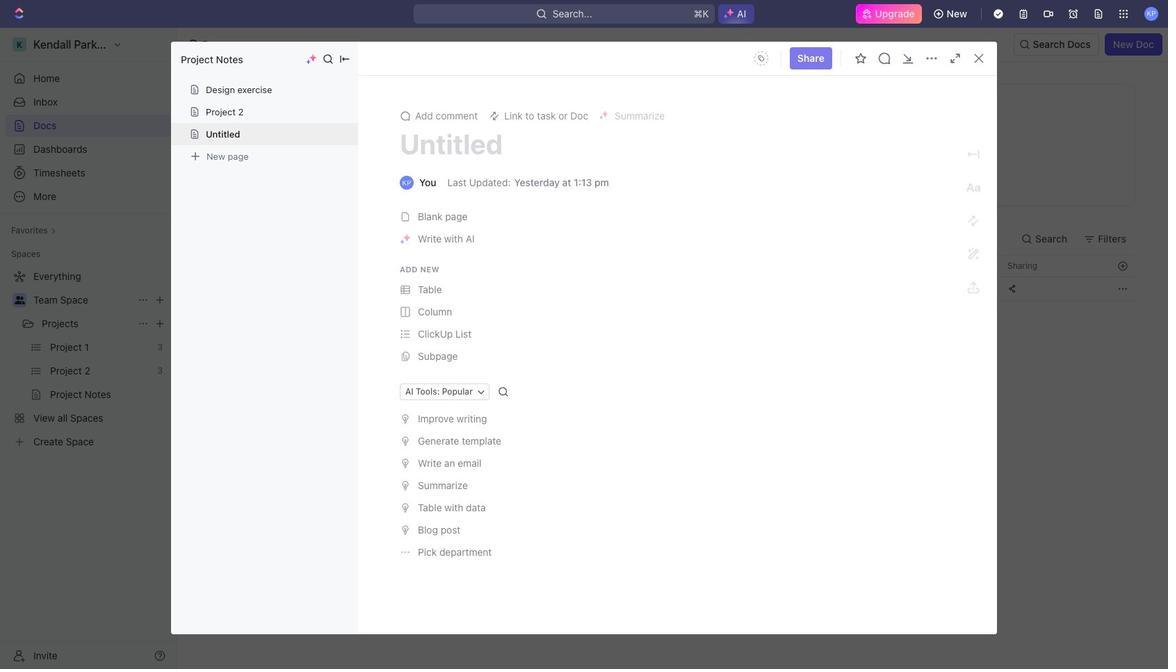 Task type: locate. For each thing, give the bounding box(es) containing it.
tab list
[[211, 222, 555, 255]]

row
[[211, 255, 1135, 277], [211, 277, 1135, 302]]

sidebar navigation
[[0, 28, 177, 670]]

cell
[[888, 277, 999, 301]]

2 row from the top
[[211, 277, 1135, 302]]

tree inside sidebar navigation
[[6, 266, 171, 453]]

table
[[211, 255, 1135, 302]]

tree
[[6, 266, 171, 453]]



Task type: describe. For each thing, give the bounding box(es) containing it.
1 row from the top
[[211, 255, 1135, 277]]

user group image
[[14, 296, 25, 305]]

no favorited docs image
[[645, 116, 700, 171]]

dropdown menu image
[[750, 47, 772, 70]]



Task type: vqa. For each thing, say whether or not it's contained in the screenshot.
Gary Orlando's Workspace, , element
no



